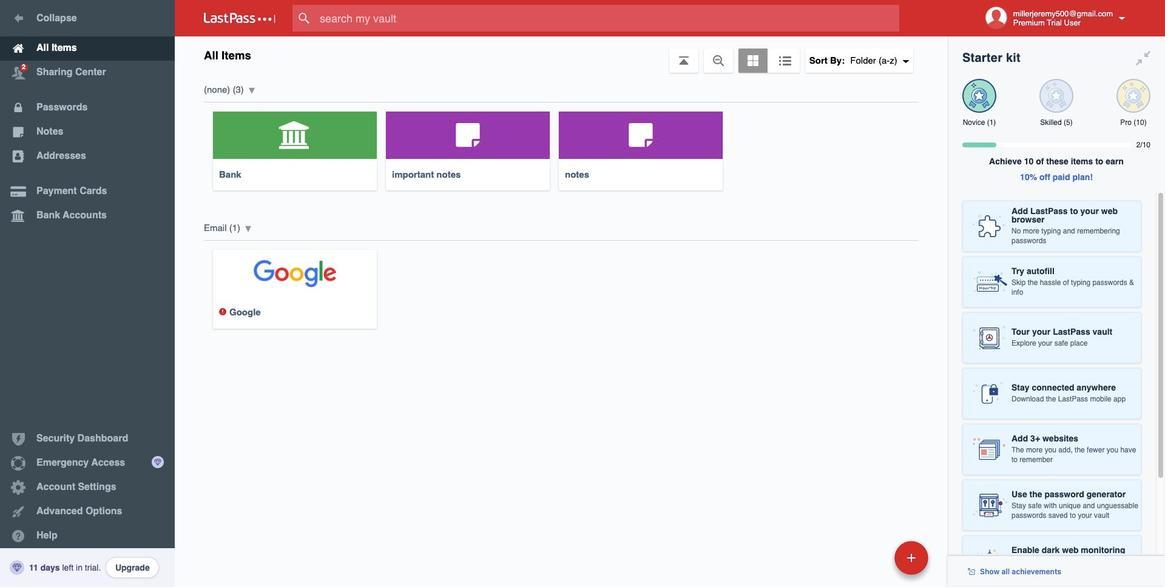 Task type: describe. For each thing, give the bounding box(es) containing it.
new item navigation
[[811, 538, 936, 588]]

main navigation navigation
[[0, 0, 175, 588]]



Task type: locate. For each thing, give the bounding box(es) containing it.
Search search field
[[293, 5, 923, 32]]

new item element
[[811, 541, 933, 575]]

lastpass image
[[204, 13, 276, 24]]

search my vault text field
[[293, 5, 923, 32]]

vault options navigation
[[175, 36, 948, 73]]



